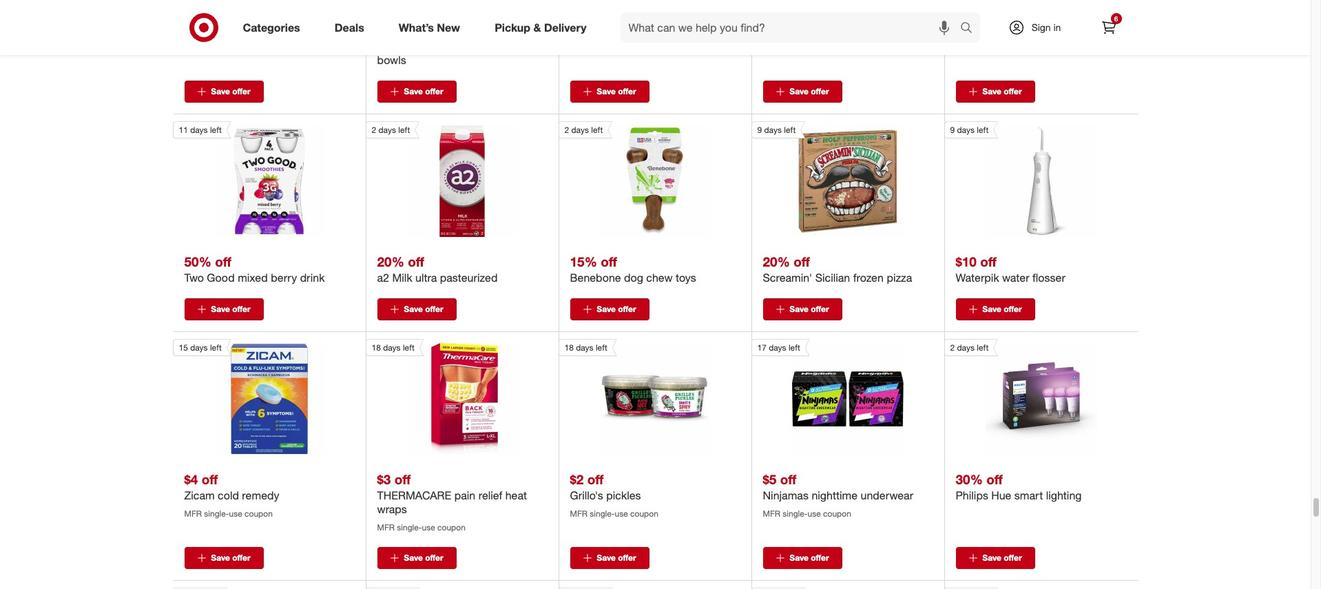 Task type: locate. For each thing, give the bounding box(es) containing it.
save offer button down benebone
[[570, 299, 650, 321]]

off inside $3 off thermacare pain relief  heat wraps mfr single-use coupon
[[395, 471, 411, 487]]

single- down grillo's
[[590, 509, 615, 519]]

save down bowls
[[404, 86, 423, 97]]

2 days left for 15%
[[565, 125, 603, 135]]

use inside the $5 off ninjamas nighttime underwear mfr single-use coupon
[[808, 509, 821, 519]]

9 days left button for 20% off
[[752, 121, 904, 237]]

15% up benebone
[[570, 254, 597, 270]]

15% up nair
[[956, 22, 983, 38]]

new
[[437, 20, 460, 34]]

save offer down hair
[[983, 86, 1022, 97]]

save down kids
[[597, 86, 616, 97]]

2 days left button for 15% off
[[559, 121, 711, 237]]

save down good
[[211, 304, 230, 314]]

off inside 15% off dreft laundry stain remover
[[215, 22, 231, 38]]

15% off dreft laundry stain remover
[[184, 22, 319, 53]]

2 9 days left button from the left
[[945, 121, 1098, 237]]

use inside $3 off thermacare pain relief  heat wraps mfr single-use coupon
[[422, 523, 435, 533]]

save offer button down screamin'
[[763, 299, 843, 321]]

2 days left for 30%
[[951, 343, 989, 353]]

offer down laundry
[[232, 86, 251, 97]]

1 9 days left button from the left
[[752, 121, 904, 237]]

off for 15% off dreft laundry stain remover
[[215, 22, 231, 38]]

save offer button for 30% off philips hue smart lighting
[[956, 547, 1035, 569]]

frozen inside 20% off screamin' sicilian frozen pizza
[[854, 271, 884, 285]]

1 horizontal spatial &
[[534, 20, 541, 34]]

18 for $2 off
[[565, 343, 574, 353]]

off inside $10 off waterpik water flosser
[[981, 254, 997, 270]]

1 horizontal spatial 2 days left button
[[559, 121, 711, 237]]

stain
[[252, 39, 275, 53]]

frozen
[[824, 39, 855, 53], [854, 271, 884, 285]]

left for benebone dog chew toys
[[591, 125, 603, 135]]

ninjamas
[[763, 489, 809, 503]]

15% off nair hair removal care
[[956, 22, 1064, 53]]

offer down hue
[[1004, 553, 1022, 563]]

1 18 days left from the left
[[372, 343, 415, 353]]

coupon down remedy
[[245, 509, 273, 519]]

1 vertical spatial &
[[473, 39, 480, 53]]

save offer button down "waterpik"
[[956, 299, 1035, 321]]

2 horizontal spatial 2 days left
[[951, 343, 989, 353]]

in
[[1054, 21, 1062, 33]]

20% inside 20% off a2 milk ultra pasteurized
[[377, 254, 404, 270]]

10%
[[763, 22, 790, 38]]

save for 20% off a2 milk ultra pasteurized
[[404, 304, 423, 314]]

single- inside $3 off thermacare pain relief  heat wraps mfr single-use coupon
[[397, 523, 422, 533]]

offer down $4 off zicam cold remedy mfr single-use coupon
[[232, 553, 251, 563]]

off up the ultra
[[408, 254, 424, 270]]

save offer for 15% off dreft laundry stain remover
[[211, 86, 251, 97]]

1 horizontal spatial 2
[[565, 125, 569, 135]]

15% inside the 15% off benebone dog chew toys
[[570, 254, 597, 270]]

0 horizontal spatial 18 days left
[[372, 343, 415, 353]]

save for 15% off dreft laundry stain remover
[[211, 86, 230, 97]]

search button
[[954, 12, 987, 45]]

save offer down bowls
[[404, 86, 444, 97]]

single- inside the $5 off ninjamas nighttime underwear mfr single-use coupon
[[783, 509, 808, 519]]

off up hair
[[987, 22, 1003, 38]]

0 horizontal spatial &
[[473, 39, 480, 53]]

use down the 'thermacare'
[[422, 523, 435, 533]]

save offer down water
[[983, 304, 1022, 314]]

15% inside 15% off nair hair removal care
[[956, 22, 983, 38]]

2 9 from the left
[[951, 125, 955, 135]]

1 horizontal spatial 15%
[[570, 254, 597, 270]]

left for a2 milk ultra pasteurized
[[399, 125, 410, 135]]

9 days left button
[[752, 121, 904, 237], [945, 121, 1098, 237]]

save offer down the ultra
[[404, 304, 444, 314]]

& right pickup
[[534, 20, 541, 34]]

use inside $4 off zicam cold remedy mfr single-use coupon
[[229, 509, 242, 519]]

save offer for 20% off a2 milk ultra pasteurized
[[404, 304, 444, 314]]

days inside button
[[769, 343, 787, 353]]

coupon inside $4 off zicam cold remedy mfr single-use coupon
[[245, 509, 273, 519]]

30%
[[956, 471, 983, 487]]

save down the wraps
[[404, 553, 423, 563]]

save down hue
[[983, 553, 1002, 563]]

save offer button up 11 days left
[[184, 81, 264, 103]]

save offer down the cold
[[211, 553, 251, 563]]

save offer down pops
[[790, 86, 830, 97]]

mfr down grillo's
[[570, 509, 588, 519]]

off inside $4 off zicam cold remedy mfr single-use coupon
[[202, 471, 218, 487]]

coupon down pickles in the left bottom of the page
[[631, 509, 659, 519]]

what's
[[399, 20, 434, 34]]

save offer button down bowls
[[377, 81, 457, 103]]

mfr down the wraps
[[377, 523, 395, 533]]

save for 50% off two good mixed berry drink
[[211, 304, 230, 314]]

save down hair
[[983, 86, 1002, 97]]

0 horizontal spatial 9 days left
[[758, 125, 796, 135]]

0 vertical spatial frozen
[[824, 39, 855, 53]]

11 days left button
[[173, 121, 325, 237]]

heat
[[506, 489, 527, 503]]

save down benebone
[[597, 304, 616, 314]]

1 18 from the left
[[372, 343, 381, 353]]

off inside $2 off grillo's pickles mfr single-use coupon
[[588, 471, 604, 487]]

offer down removal
[[1004, 86, 1022, 97]]

save offer down screamin'
[[790, 304, 830, 314]]

save offer down good
[[211, 304, 251, 314]]

off up kids
[[594, 22, 610, 38]]

mfr down "zicam"
[[184, 509, 202, 519]]

single-
[[204, 509, 229, 519], [590, 509, 615, 519], [783, 509, 808, 519], [397, 523, 422, 533]]

save offer
[[211, 86, 251, 97], [404, 86, 444, 97], [597, 86, 637, 97], [790, 86, 830, 97], [983, 86, 1022, 97], [211, 304, 251, 314], [404, 304, 444, 314], [597, 304, 637, 314], [790, 304, 830, 314], [983, 304, 1022, 314], [211, 553, 251, 563], [404, 553, 444, 563], [597, 553, 637, 563], [790, 553, 830, 563], [983, 553, 1022, 563]]

save offer button down $2 off grillo's pickles mfr single-use coupon
[[570, 547, 650, 569]]

save offer for 20% off screamin' sicilian frozen pizza
[[790, 304, 830, 314]]

save down pops
[[790, 86, 809, 97]]

20% up the a2
[[377, 254, 404, 270]]

off for 5% off zevia kids soda
[[594, 22, 610, 38]]

coupon down pain
[[438, 523, 466, 533]]

1 18 days left button from the left
[[366, 339, 518, 455]]

off inside the 10% off jonny pops frozen novelties
[[794, 22, 810, 38]]

$10
[[956, 254, 977, 270]]

2 horizontal spatial 2
[[951, 343, 955, 353]]

9 days left for $10
[[951, 125, 989, 135]]

pickles
[[607, 489, 641, 503]]

save offer for 50% off two good mixed berry drink
[[211, 304, 251, 314]]

save
[[211, 86, 230, 97], [404, 86, 423, 97], [597, 86, 616, 97], [790, 86, 809, 97], [983, 86, 1002, 97], [211, 304, 230, 314], [404, 304, 423, 314], [597, 304, 616, 314], [790, 304, 809, 314], [983, 304, 1002, 314], [211, 553, 230, 563], [404, 553, 423, 563], [597, 553, 616, 563], [790, 553, 809, 563], [983, 553, 1002, 563]]

use down nighttime
[[808, 509, 821, 519]]

9 days left for 20%
[[758, 125, 796, 135]]

off up hue
[[987, 471, 1003, 487]]

offer down water
[[1004, 304, 1022, 314]]

mfr inside $3 off thermacare pain relief  heat wraps mfr single-use coupon
[[377, 523, 395, 533]]

11
[[179, 125, 188, 135]]

15%
[[184, 22, 211, 38], [956, 22, 983, 38], [570, 254, 597, 270]]

20% inside 20% off annie chun's soup & noodle bowls
[[377, 22, 404, 38]]

off up "waterpik"
[[981, 254, 997, 270]]

off for 15% off nair hair removal care
[[987, 22, 1003, 38]]

2 days left button for 30% off
[[945, 339, 1098, 455]]

offer for 20% off screamin' sicilian frozen pizza
[[811, 304, 830, 314]]

18 days left button
[[366, 339, 518, 455], [559, 339, 711, 455]]

save offer button down kids
[[570, 81, 650, 103]]

save offer button down the ultra
[[377, 299, 457, 321]]

20%
[[377, 22, 404, 38], [377, 254, 404, 270], [763, 254, 790, 270]]

single- down the cold
[[204, 509, 229, 519]]

0 horizontal spatial 18
[[372, 343, 381, 353]]

1 horizontal spatial 18 days left
[[565, 343, 608, 353]]

wraps
[[377, 503, 407, 516]]

categories
[[243, 20, 300, 34]]

$2
[[570, 471, 584, 487]]

hair
[[979, 39, 998, 53]]

18 days left for $2
[[565, 343, 608, 353]]

single- inside $2 off grillo's pickles mfr single-use coupon
[[590, 509, 615, 519]]

mixed
[[238, 271, 268, 285]]

off inside 20% off a2 milk ultra pasteurized
[[408, 254, 424, 270]]

left inside "button"
[[210, 343, 222, 353]]

save down milk
[[404, 304, 423, 314]]

0 horizontal spatial 18 days left button
[[366, 339, 518, 455]]

save offer for 20% off annie chun's soup & noodle bowls
[[404, 86, 444, 97]]

single- down ninjamas
[[783, 509, 808, 519]]

zevia
[[570, 39, 597, 53]]

save offer for 15% off benebone dog chew toys
[[597, 304, 637, 314]]

use down pickles in the left bottom of the page
[[615, 509, 628, 519]]

save offer for $10 off waterpik water flosser
[[983, 304, 1022, 314]]

offer down chun's
[[425, 86, 444, 97]]

off up chun's
[[408, 22, 424, 38]]

& inside 'link'
[[534, 20, 541, 34]]

off up screamin'
[[794, 254, 810, 270]]

2 9 days left from the left
[[951, 125, 989, 135]]

use down the cold
[[229, 509, 242, 519]]

save for 10% off jonny pops frozen novelties
[[790, 86, 809, 97]]

2 days left
[[372, 125, 410, 135], [565, 125, 603, 135], [951, 343, 989, 353]]

save offer button for $10 off waterpik water flosser
[[956, 299, 1035, 321]]

save for 15% off benebone dog chew toys
[[597, 304, 616, 314]]

offer for 15% off dreft laundry stain remover
[[232, 86, 251, 97]]

off for 10% off jonny pops frozen novelties
[[794, 22, 810, 38]]

0 horizontal spatial 9 days left button
[[752, 121, 904, 237]]

jonny
[[763, 39, 793, 53]]

left inside button
[[789, 343, 801, 353]]

soda
[[625, 39, 649, 53]]

offer down the ultra
[[425, 304, 444, 314]]

15% off benebone dog chew toys
[[570, 254, 697, 285]]

0 vertical spatial &
[[534, 20, 541, 34]]

screamin'
[[763, 271, 813, 285]]

15
[[179, 343, 188, 353]]

1 horizontal spatial 2 days left
[[565, 125, 603, 135]]

2 days left button for 20% off
[[366, 121, 518, 237]]

offer for 15% off nair hair removal care
[[1004, 86, 1022, 97]]

2 horizontal spatial 15%
[[956, 22, 983, 38]]

off inside 15% off nair hair removal care
[[987, 22, 1003, 38]]

frozen inside the 10% off jonny pops frozen novelties
[[824, 39, 855, 53]]

save down "waterpik"
[[983, 304, 1002, 314]]

0 horizontal spatial 15%
[[184, 22, 211, 38]]

5%
[[570, 22, 590, 38]]

2 18 days left from the left
[[565, 343, 608, 353]]

offer down mixed at left top
[[232, 304, 251, 314]]

off up laundry
[[215, 22, 231, 38]]

save offer button down pops
[[763, 81, 843, 103]]

pain
[[455, 489, 476, 503]]

bowls
[[377, 53, 406, 67]]

save offer button for 15% off nair hair removal care
[[956, 81, 1035, 103]]

offer for 10% off jonny pops frozen novelties
[[811, 86, 830, 97]]

off inside the 5% off zevia kids soda
[[594, 22, 610, 38]]

0 horizontal spatial 2
[[372, 125, 376, 135]]

15% inside 15% off dreft laundry stain remover
[[184, 22, 211, 38]]

1 horizontal spatial 18
[[565, 343, 574, 353]]

remedy
[[242, 489, 280, 503]]

off inside 20% off annie chun's soup & noodle bowls
[[408, 22, 424, 38]]

pasteurized
[[440, 271, 498, 285]]

offer down soda
[[618, 86, 637, 97]]

15% up dreft
[[184, 22, 211, 38]]

off up grillo's
[[588, 471, 604, 487]]

off for $5 off ninjamas nighttime underwear mfr single-use coupon
[[781, 471, 797, 487]]

off up good
[[215, 254, 231, 270]]

2 days left button
[[366, 121, 518, 237], [559, 121, 711, 237], [945, 339, 1098, 455]]

toys
[[676, 271, 697, 285]]

0 horizontal spatial 2 days left
[[372, 125, 410, 135]]

off up benebone
[[601, 254, 617, 270]]

days
[[190, 125, 208, 135], [379, 125, 396, 135], [572, 125, 589, 135], [765, 125, 782, 135], [958, 125, 975, 135], [190, 343, 208, 353], [383, 343, 401, 353], [576, 343, 594, 353], [769, 343, 787, 353], [958, 343, 975, 353]]

coupon down nighttime
[[824, 509, 852, 519]]

off for $10 off waterpik water flosser
[[981, 254, 997, 270]]

what's new
[[399, 20, 460, 34]]

2 18 days left button from the left
[[559, 339, 711, 455]]

1 9 days left from the left
[[758, 125, 796, 135]]

save offer button for 15% off benebone dog chew toys
[[570, 299, 650, 321]]

off up pops
[[794, 22, 810, 38]]

save up 11 days left
[[211, 86, 230, 97]]

save down $2 off grillo's pickles mfr single-use coupon
[[597, 553, 616, 563]]

off up ninjamas
[[781, 471, 797, 487]]

20% off screamin' sicilian frozen pizza
[[763, 254, 913, 285]]

what's new link
[[387, 12, 478, 43]]

use
[[229, 509, 242, 519], [615, 509, 628, 519], [808, 509, 821, 519], [422, 523, 435, 533]]

save offer button for 15% off dreft laundry stain remover
[[184, 81, 264, 103]]

coupon inside $2 off grillo's pickles mfr single-use coupon
[[631, 509, 659, 519]]

left for philips hue smart lighting
[[977, 343, 989, 353]]

save offer button down the wraps
[[377, 547, 457, 569]]

days inside "button"
[[190, 343, 208, 353]]

off for $3 off thermacare pain relief  heat wraps mfr single-use coupon
[[395, 471, 411, 487]]

mfr down ninjamas
[[763, 509, 781, 519]]

1 9 from the left
[[758, 125, 762, 135]]

off
[[215, 22, 231, 38], [408, 22, 424, 38], [594, 22, 610, 38], [794, 22, 810, 38], [987, 22, 1003, 38], [215, 254, 231, 270], [408, 254, 424, 270], [601, 254, 617, 270], [794, 254, 810, 270], [981, 254, 997, 270], [202, 471, 218, 487], [395, 471, 411, 487], [588, 471, 604, 487], [781, 471, 797, 487], [987, 471, 1003, 487]]

coupon
[[245, 509, 273, 519], [631, 509, 659, 519], [824, 509, 852, 519], [438, 523, 466, 533]]

1 vertical spatial frozen
[[854, 271, 884, 285]]

save down screamin'
[[790, 304, 809, 314]]

save offer down dog
[[597, 304, 637, 314]]

2 days left for 20%
[[372, 125, 410, 135]]

off inside 20% off screamin' sicilian frozen pizza
[[794, 254, 810, 270]]

off right $3
[[395, 471, 411, 487]]

& right the soup
[[473, 39, 480, 53]]

removal
[[1001, 39, 1039, 53]]

20% up screamin'
[[763, 254, 790, 270]]

single- down the wraps
[[397, 523, 422, 533]]

sign in
[[1032, 21, 1062, 33]]

save down ninjamas
[[790, 553, 809, 563]]

save offer button down hue
[[956, 547, 1035, 569]]

offer down pops
[[811, 86, 830, 97]]

frozen right pops
[[824, 39, 855, 53]]

20% inside 20% off screamin' sicilian frozen pizza
[[763, 254, 790, 270]]

off inside 30% off philips hue smart lighting
[[987, 471, 1003, 487]]

save offer button for 20% off annie chun's soup & noodle bowls
[[377, 81, 457, 103]]

days for philips hue smart lighting
[[958, 343, 975, 353]]

save offer down laundry
[[211, 86, 251, 97]]

2 horizontal spatial 2 days left button
[[945, 339, 1098, 455]]

0 horizontal spatial 2 days left button
[[366, 121, 518, 237]]

1 horizontal spatial 18 days left button
[[559, 339, 711, 455]]

1 horizontal spatial 9 days left
[[951, 125, 989, 135]]

9
[[758, 125, 762, 135], [951, 125, 955, 135]]

save offer button down hair
[[956, 81, 1035, 103]]

off inside the $5 off ninjamas nighttime underwear mfr single-use coupon
[[781, 471, 797, 487]]

frozen left pizza
[[854, 271, 884, 285]]

deals
[[335, 20, 364, 34]]

noodle
[[483, 39, 517, 53]]

offer for 50% off two good mixed berry drink
[[232, 304, 251, 314]]

offer down dog
[[618, 304, 637, 314]]

lighting
[[1047, 489, 1082, 503]]

20% up annie
[[377, 22, 404, 38]]

1 horizontal spatial 9 days left button
[[945, 121, 1098, 237]]

1 horizontal spatial 9
[[951, 125, 955, 135]]

save offer button for 10% off jonny pops frozen novelties
[[763, 81, 843, 103]]

save offer button down good
[[184, 299, 264, 321]]

save offer for 30% off philips hue smart lighting
[[983, 553, 1022, 563]]

save offer down hue
[[983, 553, 1022, 563]]

save offer down ninjamas
[[790, 553, 830, 563]]

days for thermacare pain relief  heat wraps
[[383, 343, 401, 353]]

off inside 50% off two good mixed berry drink
[[215, 254, 231, 270]]

offer down sicilian
[[811, 304, 830, 314]]

left for screamin' sicilian frozen pizza
[[784, 125, 796, 135]]

care
[[1042, 39, 1064, 53]]

2 18 from the left
[[565, 343, 574, 353]]

off inside the 15% off benebone dog chew toys
[[601, 254, 617, 270]]

off right $4
[[202, 471, 218, 487]]

0 horizontal spatial 9
[[758, 125, 762, 135]]

50%
[[184, 254, 211, 270]]



Task type: vqa. For each thing, say whether or not it's contained in the screenshot.


Task type: describe. For each thing, give the bounding box(es) containing it.
benebone
[[570, 271, 621, 285]]

$2 off grillo's pickles mfr single-use coupon
[[570, 471, 659, 519]]

mfr inside $4 off zicam cold remedy mfr single-use coupon
[[184, 509, 202, 519]]

$4 off zicam cold remedy mfr single-use coupon
[[184, 471, 280, 519]]

thermacare
[[377, 489, 452, 503]]

left for zicam cold remedy
[[210, 343, 222, 353]]

save for $10 off waterpik water flosser
[[983, 304, 1002, 314]]

save for 20% off screamin' sicilian frozen pizza
[[790, 304, 809, 314]]

save for 15% off nair hair removal care
[[983, 86, 1002, 97]]

save offer down pickles in the left bottom of the page
[[597, 553, 637, 563]]

save for 5% off zevia kids soda
[[597, 86, 616, 97]]

save offer button for 20% off a2 milk ultra pasteurized
[[377, 299, 457, 321]]

offer for 5% off zevia kids soda
[[618, 86, 637, 97]]

What can we help you find? suggestions appear below search field
[[621, 12, 964, 43]]

days for zicam cold remedy
[[190, 343, 208, 353]]

ultra
[[416, 271, 437, 285]]

single- inside $4 off zicam cold remedy mfr single-use coupon
[[204, 509, 229, 519]]

offer for 15% off benebone dog chew toys
[[618, 304, 637, 314]]

hue
[[992, 489, 1012, 503]]

drink
[[300, 271, 325, 285]]

days for benebone dog chew toys
[[572, 125, 589, 135]]

off for 20% off a2 milk ultra pasteurized
[[408, 254, 424, 270]]

days for ninjamas nighttime underwear
[[769, 343, 787, 353]]

$3 off thermacare pain relief  heat wraps mfr single-use coupon
[[377, 471, 527, 533]]

15% for 15% off nair hair removal care
[[956, 22, 983, 38]]

two
[[184, 271, 204, 285]]

flosser
[[1033, 271, 1066, 285]]

$5 off ninjamas nighttime underwear mfr single-use coupon
[[763, 471, 914, 519]]

dreft
[[184, 39, 209, 53]]

cold
[[218, 489, 239, 503]]

10% off jonny pops frozen novelties
[[763, 22, 901, 53]]

philips
[[956, 489, 989, 503]]

6
[[1115, 14, 1119, 23]]

sicilian
[[816, 271, 851, 285]]

sign in link
[[997, 12, 1083, 43]]

17 days left
[[758, 343, 801, 353]]

laundry
[[212, 39, 249, 53]]

sign
[[1032, 21, 1051, 33]]

good
[[207, 271, 235, 285]]

milk
[[392, 271, 413, 285]]

left for ninjamas nighttime underwear
[[789, 343, 801, 353]]

off for 20% off annie chun's soup & noodle bowls
[[408, 22, 424, 38]]

50% off two good mixed berry drink
[[184, 254, 325, 285]]

save offer button for 20% off screamin' sicilian frozen pizza
[[763, 299, 843, 321]]

save down the cold
[[211, 553, 230, 563]]

18 days left button for $3 off
[[366, 339, 518, 455]]

chew
[[647, 271, 673, 285]]

nair
[[956, 39, 976, 53]]

smart
[[1015, 489, 1044, 503]]

chun's
[[408, 39, 443, 53]]

a2
[[377, 271, 389, 285]]

left for waterpik water flosser
[[977, 125, 989, 135]]

$5
[[763, 471, 777, 487]]

categories link
[[231, 12, 318, 43]]

off for 30% off philips hue smart lighting
[[987, 471, 1003, 487]]

kids
[[600, 39, 622, 53]]

days for two good mixed berry drink
[[190, 125, 208, 135]]

6 link
[[1094, 12, 1124, 43]]

15 days left button
[[173, 339, 325, 455]]

zicam
[[184, 489, 215, 503]]

20% for 20% off annie chun's soup & noodle bowls
[[377, 22, 404, 38]]

deals link
[[323, 12, 382, 43]]

left for thermacare pain relief  heat wraps
[[403, 343, 415, 353]]

off for $2 off grillo's pickles mfr single-use coupon
[[588, 471, 604, 487]]

save for 20% off annie chun's soup & noodle bowls
[[404, 86, 423, 97]]

& inside 20% off annie chun's soup & noodle bowls
[[473, 39, 480, 53]]

15 days left
[[179, 343, 222, 353]]

berry
[[271, 271, 297, 285]]

use inside $2 off grillo's pickles mfr single-use coupon
[[615, 509, 628, 519]]

annie
[[377, 39, 405, 53]]

2 for 15% off
[[565, 125, 569, 135]]

9 for $10 off
[[951, 125, 955, 135]]

frozen for 10% off
[[824, 39, 855, 53]]

waterpik
[[956, 271, 1000, 285]]

save offer button down the cold
[[184, 547, 264, 569]]

search
[[954, 22, 987, 36]]

save for 30% off philips hue smart lighting
[[983, 553, 1002, 563]]

$10 off waterpik water flosser
[[956, 254, 1066, 285]]

11 days left
[[179, 125, 222, 135]]

2 for 30% off
[[951, 343, 955, 353]]

20% off annie chun's soup & noodle bowls
[[377, 22, 517, 67]]

days for waterpik water flosser
[[958, 125, 975, 135]]

18 for $3 off
[[372, 343, 381, 353]]

30% off philips hue smart lighting
[[956, 471, 1082, 503]]

pizza
[[887, 271, 913, 285]]

20% for 20% off a2 milk ultra pasteurized
[[377, 254, 404, 270]]

days for a2 milk ultra pasteurized
[[379, 125, 396, 135]]

20% for 20% off screamin' sicilian frozen pizza
[[763, 254, 790, 270]]

save offer for 5% off zevia kids soda
[[597, 86, 637, 97]]

relief
[[479, 489, 503, 503]]

left for two good mixed berry drink
[[210, 125, 222, 135]]

save offer for 10% off jonny pops frozen novelties
[[790, 86, 830, 97]]

mfr inside $2 off grillo's pickles mfr single-use coupon
[[570, 509, 588, 519]]

off for 15% off benebone dog chew toys
[[601, 254, 617, 270]]

offer down nighttime
[[811, 553, 830, 563]]

pickup
[[495, 20, 531, 34]]

offer down pickles in the left bottom of the page
[[618, 553, 637, 563]]

18 days left for $3
[[372, 343, 415, 353]]

18 days left button for $2 off
[[559, 339, 711, 455]]

mfr inside the $5 off ninjamas nighttime underwear mfr single-use coupon
[[763, 509, 781, 519]]

$4
[[184, 471, 198, 487]]

offer down $3 off thermacare pain relief  heat wraps mfr single-use coupon
[[425, 553, 444, 563]]

coupon inside the $5 off ninjamas nighttime underwear mfr single-use coupon
[[824, 509, 852, 519]]

5% off zevia kids soda
[[570, 22, 649, 53]]

offer for 20% off annie chun's soup & noodle bowls
[[425, 86, 444, 97]]

off for 20% off screamin' sicilian frozen pizza
[[794, 254, 810, 270]]

water
[[1003, 271, 1030, 285]]

offer for 20% off a2 milk ultra pasteurized
[[425, 304, 444, 314]]

9 days left button for $10 off
[[945, 121, 1098, 237]]

days for screamin' sicilian frozen pizza
[[765, 125, 782, 135]]

grillo's
[[570, 489, 604, 503]]

offer for 30% off philips hue smart lighting
[[1004, 553, 1022, 563]]

save offer button for 50% off two good mixed berry drink
[[184, 299, 264, 321]]

pops
[[796, 39, 821, 53]]

nighttime
[[812, 489, 858, 503]]

frozen for 20% off
[[854, 271, 884, 285]]

delivery
[[544, 20, 587, 34]]

off for 50% off two good mixed berry drink
[[215, 254, 231, 270]]

save offer button for 5% off zevia kids soda
[[570, 81, 650, 103]]

coupon inside $3 off thermacare pain relief  heat wraps mfr single-use coupon
[[438, 523, 466, 533]]

days for grillo's pickles
[[576, 343, 594, 353]]

left for grillo's pickles
[[596, 343, 608, 353]]

17
[[758, 343, 767, 353]]

off for $4 off zicam cold remedy mfr single-use coupon
[[202, 471, 218, 487]]

underwear
[[861, 489, 914, 503]]

novelties
[[858, 39, 901, 53]]

20% off a2 milk ultra pasteurized
[[377, 254, 498, 285]]

pickup & delivery link
[[483, 12, 604, 43]]

dog
[[624, 271, 644, 285]]

save offer button down ninjamas
[[763, 547, 843, 569]]

offer for $10 off waterpik water flosser
[[1004, 304, 1022, 314]]

2 for 20% off
[[372, 125, 376, 135]]

15% for 15% off dreft laundry stain remover
[[184, 22, 211, 38]]

save offer for 15% off nair hair removal care
[[983, 86, 1022, 97]]

remover
[[278, 39, 319, 53]]

soup
[[446, 39, 470, 53]]

9 for 20% off
[[758, 125, 762, 135]]

15% for 15% off benebone dog chew toys
[[570, 254, 597, 270]]

$3
[[377, 471, 391, 487]]

save offer down the wraps
[[404, 553, 444, 563]]



